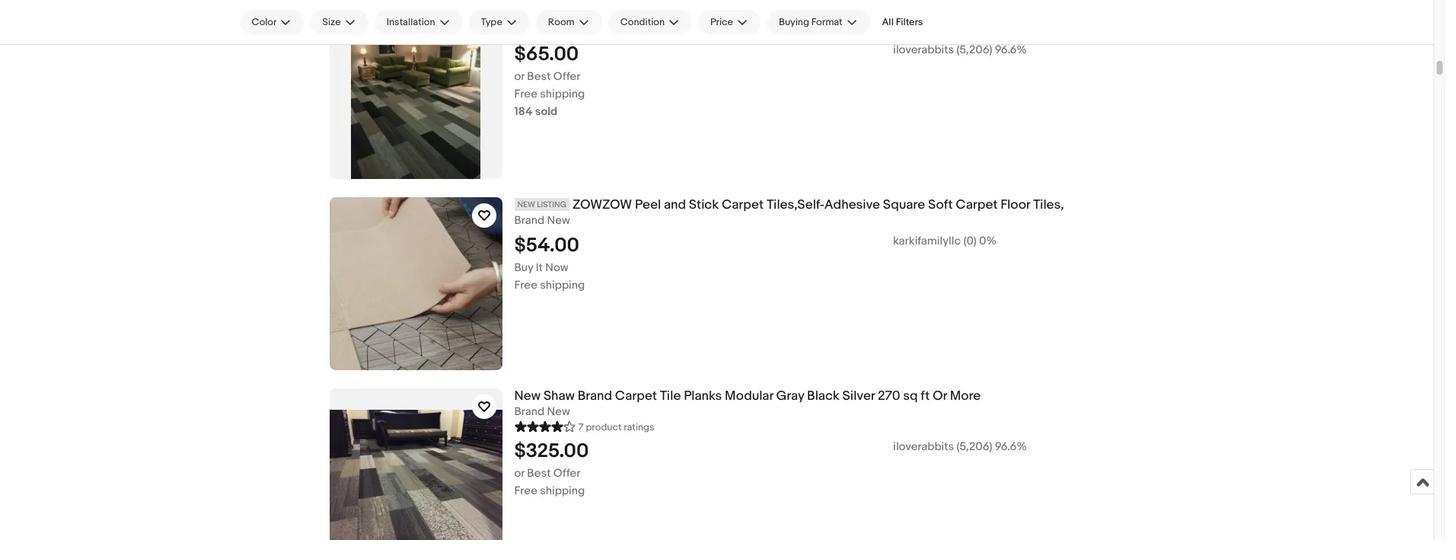Task type: vqa. For each thing, say whether or not it's contained in the screenshot.
bottom 'Modular'
yes



Task type: describe. For each thing, give the bounding box(es) containing it.
listing
[[537, 200, 567, 209]]

zowzow
[[573, 197, 632, 213]]

best for $325.00
[[527, 466, 551, 480]]

shipping for $325.00
[[540, 484, 585, 498]]

45
[[841, 6, 857, 21]]

now
[[546, 260, 569, 275]]

2 (5,206) from the top
[[957, 439, 993, 454]]

or for $325.00
[[515, 466, 525, 480]]

new left room
[[515, 6, 541, 21]]

soft
[[928, 197, 953, 213]]

adhesive
[[825, 197, 880, 213]]

new shaw brand carpet tile planks modular gray black silver 270 sq ft or more link
[[515, 388, 1272, 404]]

new shaw carpet tile planks modular gray black silver 45 sq ft + 9x36 or 18x36 image
[[329, 6, 502, 179]]

18x36
[[949, 6, 985, 21]]

7
[[579, 421, 584, 433]]

color
[[252, 16, 277, 28]]

filters
[[896, 16, 923, 28]]

ratings
[[624, 421, 655, 433]]

condition
[[621, 16, 665, 28]]

planks inside "new shaw carpet tile planks modular gray black silver 45 sq ft + 9x36 or 18x36 brand new"
[[647, 6, 685, 21]]

carpet inside "new shaw carpet tile planks modular gray black silver 45 sq ft + 9x36 or 18x36 brand new"
[[578, 6, 620, 21]]

brand inside new listing zowzow peel and stick carpet tiles,self-adhesive square soft carpet floor tiles, brand new
[[515, 213, 545, 228]]

gray inside "new shaw carpet tile planks modular gray black silver 45 sq ft + 9x36 or 18x36 brand new"
[[739, 6, 767, 21]]

offer for $325.00
[[554, 466, 581, 480]]

new shaw carpet tile planks modular gray black silver 45 sq ft + 9x36 or 18x36 brand new
[[515, 6, 985, 36]]

size
[[322, 16, 341, 28]]

planks inside new shaw brand carpet tile planks modular gray black silver 270 sq ft or more brand new
[[684, 388, 722, 404]]

karkifamilyllc
[[893, 234, 961, 248]]

buy
[[515, 260, 534, 275]]

ft inside "new shaw carpet tile planks modular gray black silver 45 sq ft + 9x36 or 18x36 brand new"
[[877, 6, 886, 21]]

1 96.6% from the top
[[995, 43, 1027, 57]]

format
[[812, 16, 843, 28]]

sq inside new shaw brand carpet tile planks modular gray black silver 270 sq ft or more brand new
[[904, 388, 918, 404]]

new down listing
[[547, 213, 570, 228]]

silver inside new shaw brand carpet tile planks modular gray black silver 270 sq ft or more brand new
[[843, 388, 875, 404]]

free for $325.00
[[515, 484, 538, 498]]

buying format
[[779, 16, 843, 28]]

brand up '7 product ratings' link
[[578, 388, 612, 404]]

all filters button
[[876, 10, 930, 34]]

270
[[878, 388, 901, 404]]

$54.00 buy it now free shipping
[[515, 234, 585, 292]]

offer for $65.00
[[554, 69, 581, 84]]

room
[[548, 16, 575, 28]]

gray inside new shaw brand carpet tile planks modular gray black silver 270 sq ft or more brand new
[[777, 388, 805, 404]]

new listing zowzow peel and stick carpet tiles,self-adhesive square soft carpet floor tiles, brand new
[[515, 197, 1064, 228]]

brand inside "new shaw carpet tile planks modular gray black silver 45 sq ft + 9x36 or 18x36 brand new"
[[515, 22, 545, 36]]

color button
[[240, 10, 304, 34]]

buying format button
[[767, 10, 870, 34]]

$325.00 or best offer free shipping
[[515, 439, 589, 498]]

it
[[536, 260, 543, 275]]

installation button
[[375, 10, 463, 34]]

7 product ratings
[[579, 421, 655, 433]]

2 96.6% from the top
[[995, 439, 1027, 454]]

shaw for brand
[[544, 388, 575, 404]]

all
[[883, 16, 894, 28]]

type
[[481, 16, 503, 28]]

type button
[[469, 10, 530, 34]]

new up $325.00
[[547, 404, 570, 419]]

9x36
[[900, 6, 932, 21]]

modular inside "new shaw carpet tile planks modular gray black silver 45 sq ft + 9x36 or 18x36 brand new"
[[688, 6, 736, 21]]

tile inside new shaw brand carpet tile planks modular gray black silver 270 sq ft or more brand new
[[660, 388, 681, 404]]



Task type: locate. For each thing, give the bounding box(es) containing it.
carpet inside new shaw brand carpet tile planks modular gray black silver 270 sq ft or more brand new
[[615, 388, 657, 404]]

1 shipping from the top
[[540, 87, 585, 101]]

1 iloverabbits from the top
[[893, 43, 954, 57]]

1 vertical spatial offer
[[554, 466, 581, 480]]

peel
[[635, 197, 661, 213]]

iloverabbits
[[893, 43, 954, 57], [893, 439, 954, 454]]

2 shipping from the top
[[540, 278, 585, 292]]

free inside $65.00 or best offer free shipping 184 sold
[[515, 87, 538, 101]]

(5,206) down "18x36"
[[957, 43, 993, 57]]

free down $325.00
[[515, 484, 538, 498]]

sq
[[860, 6, 874, 21], [904, 388, 918, 404]]

offer inside $325.00 or best offer free shipping
[[554, 466, 581, 480]]

1 horizontal spatial ft
[[921, 388, 930, 404]]

best inside $325.00 or best offer free shipping
[[527, 466, 551, 480]]

new shaw brand carpet tile planks modular gray black silver 270 sq ft or more image
[[329, 388, 502, 540]]

free for $65.00
[[515, 87, 538, 101]]

0 vertical spatial gray
[[739, 6, 767, 21]]

1 vertical spatial tile
[[660, 388, 681, 404]]

0 vertical spatial modular
[[688, 6, 736, 21]]

1 best from the top
[[527, 69, 551, 84]]

modular inside new shaw brand carpet tile planks modular gray black silver 270 sq ft or more brand new
[[725, 388, 774, 404]]

ft left or
[[921, 388, 930, 404]]

product
[[586, 421, 622, 433]]

shaw inside "new shaw carpet tile planks modular gray black silver 45 sq ft + 9x36 or 18x36 brand new"
[[544, 6, 575, 21]]

0 vertical spatial 96.6%
[[995, 43, 1027, 57]]

black
[[770, 6, 803, 21], [808, 388, 840, 404]]

square
[[883, 197, 926, 213]]

0 horizontal spatial black
[[770, 6, 803, 21]]

3 shipping from the top
[[540, 484, 585, 498]]

best inside $65.00 or best offer free shipping 184 sold
[[527, 69, 551, 84]]

buying
[[779, 16, 810, 28]]

1 vertical spatial silver
[[843, 388, 875, 404]]

1 shaw from the top
[[544, 6, 575, 21]]

tiles,
[[1034, 197, 1064, 213]]

black left format
[[770, 6, 803, 21]]

or
[[933, 388, 947, 404]]

1 vertical spatial (5,206)
[[957, 439, 993, 454]]

new left listing
[[518, 200, 535, 209]]

1 (5,206) from the top
[[957, 43, 993, 57]]

shipping inside $65.00 or best offer free shipping 184 sold
[[540, 87, 585, 101]]

1 vertical spatial modular
[[725, 388, 774, 404]]

184
[[515, 104, 533, 119]]

iloverabbits (5,206) 96.6%
[[893, 43, 1027, 57], [893, 439, 1027, 454]]

room button
[[536, 10, 602, 34]]

sq inside "new shaw carpet tile planks modular gray black silver 45 sq ft + 9x36 or 18x36 brand new"
[[860, 6, 874, 21]]

$54.00
[[515, 234, 580, 257]]

ft left +
[[877, 6, 886, 21]]

ft inside new shaw brand carpet tile planks modular gray black silver 270 sq ft or more brand new
[[921, 388, 930, 404]]

or down $325.00
[[515, 466, 525, 480]]

1 vertical spatial ft
[[921, 388, 930, 404]]

2 vertical spatial shipping
[[540, 484, 585, 498]]

offer down $65.00
[[554, 69, 581, 84]]

ft
[[877, 6, 886, 21], [921, 388, 930, 404]]

$65.00
[[515, 43, 579, 66]]

shaw
[[544, 6, 575, 21], [544, 388, 575, 404]]

1 vertical spatial free
[[515, 278, 538, 292]]

all filters
[[883, 16, 923, 28]]

free up 184
[[515, 87, 538, 101]]

shipping up the sold
[[540, 87, 585, 101]]

best for $65.00
[[527, 69, 551, 84]]

0 vertical spatial silver
[[806, 6, 838, 21]]

2 best from the top
[[527, 466, 551, 480]]

shaw for carpet
[[544, 6, 575, 21]]

carpet right "stick"
[[722, 197, 764, 213]]

1 offer from the top
[[554, 69, 581, 84]]

shipping down $325.00
[[540, 484, 585, 498]]

best down $325.00
[[527, 466, 551, 480]]

1 vertical spatial gray
[[777, 388, 805, 404]]

or down $65.00
[[515, 69, 525, 84]]

shipping down 'now'
[[540, 278, 585, 292]]

floor
[[1001, 197, 1031, 213]]

1 iloverabbits (5,206) 96.6% from the top
[[893, 43, 1027, 57]]

new up 4.5 out of 5 stars. image
[[515, 388, 541, 404]]

1 vertical spatial sq
[[904, 388, 918, 404]]

tile
[[623, 6, 644, 21], [660, 388, 681, 404]]

new shaw brand carpet tile planks modular gray black silver 270 sq ft or more brand new
[[515, 388, 981, 419]]

or inside $65.00 or best offer free shipping 184 sold
[[515, 69, 525, 84]]

price button
[[698, 10, 761, 34]]

shipping inside $54.00 buy it now free shipping
[[540, 278, 585, 292]]

karkifamilyllc (0) 0%
[[893, 234, 997, 248]]

0 vertical spatial planks
[[647, 6, 685, 21]]

zowzow peel and stick carpet tiles,self-adhesive square soft carpet floor tiles, image
[[329, 197, 502, 370]]

free for $54.00
[[515, 278, 538, 292]]

0 vertical spatial tile
[[623, 6, 644, 21]]

black inside "new shaw carpet tile planks modular gray black silver 45 sq ft + 9x36 or 18x36 brand new"
[[770, 6, 803, 21]]

1 vertical spatial iloverabbits (5,206) 96.6%
[[893, 439, 1027, 454]]

1 vertical spatial or
[[515, 69, 525, 84]]

new up $65.00
[[547, 22, 570, 36]]

modular
[[688, 6, 736, 21], [725, 388, 774, 404]]

or right 9x36
[[935, 6, 946, 21]]

0 vertical spatial black
[[770, 6, 803, 21]]

or for $65.00
[[515, 69, 525, 84]]

best
[[527, 69, 551, 84], [527, 466, 551, 480]]

brand up $65.00
[[515, 22, 545, 36]]

free down buy
[[515, 278, 538, 292]]

$325.00
[[515, 439, 589, 463]]

0 vertical spatial iloverabbits (5,206) 96.6%
[[893, 43, 1027, 57]]

silver left 270
[[843, 388, 875, 404]]

2 iloverabbits (5,206) 96.6% from the top
[[893, 439, 1027, 454]]

black inside new shaw brand carpet tile planks modular gray black silver 270 sq ft or more brand new
[[808, 388, 840, 404]]

96.6%
[[995, 43, 1027, 57], [995, 439, 1027, 454]]

(0)
[[964, 234, 977, 248]]

shaw up 4.5 out of 5 stars. image
[[544, 388, 575, 404]]

free inside $325.00 or best offer free shipping
[[515, 484, 538, 498]]

carpet right room
[[578, 6, 620, 21]]

7 product ratings link
[[515, 419, 655, 433]]

1 horizontal spatial black
[[808, 388, 840, 404]]

brand
[[515, 22, 545, 36], [515, 213, 545, 228], [578, 388, 612, 404], [515, 404, 545, 419]]

iloverabbits down or
[[893, 439, 954, 454]]

offer
[[554, 69, 581, 84], [554, 466, 581, 480]]

silver left 45
[[806, 6, 838, 21]]

best down $65.00
[[527, 69, 551, 84]]

or
[[935, 6, 946, 21], [515, 69, 525, 84], [515, 466, 525, 480]]

and
[[664, 197, 686, 213]]

stick
[[689, 197, 719, 213]]

0 vertical spatial ft
[[877, 6, 886, 21]]

shipping
[[540, 87, 585, 101], [540, 278, 585, 292], [540, 484, 585, 498]]

0 vertical spatial shipping
[[540, 87, 585, 101]]

1 free from the top
[[515, 87, 538, 101]]

0 horizontal spatial sq
[[860, 6, 874, 21]]

0 vertical spatial free
[[515, 87, 538, 101]]

silver inside "new shaw carpet tile planks modular gray black silver 45 sq ft + 9x36 or 18x36 brand new"
[[806, 6, 838, 21]]

iloverabbits (5,206) 96.6% down "18x36"
[[893, 43, 1027, 57]]

0 vertical spatial sq
[[860, 6, 874, 21]]

planks
[[647, 6, 685, 21], [684, 388, 722, 404]]

shipping inside $325.00 or best offer free shipping
[[540, 484, 585, 498]]

shaw inside new shaw brand carpet tile planks modular gray black silver 270 sq ft or more brand new
[[544, 388, 575, 404]]

brand down listing
[[515, 213, 545, 228]]

or inside $325.00 or best offer free shipping
[[515, 466, 525, 480]]

brand up $325.00
[[515, 404, 545, 419]]

(5,206)
[[957, 43, 993, 57], [957, 439, 993, 454]]

1 horizontal spatial gray
[[777, 388, 805, 404]]

condition button
[[608, 10, 692, 34]]

or inside "new shaw carpet tile planks modular gray black silver 45 sq ft + 9x36 or 18x36 brand new"
[[935, 6, 946, 21]]

sold
[[535, 104, 558, 119]]

shipping for $65.00
[[540, 87, 585, 101]]

0%
[[980, 234, 997, 248]]

1 horizontal spatial sq
[[904, 388, 918, 404]]

3 free from the top
[[515, 484, 538, 498]]

offer inside $65.00 or best offer free shipping 184 sold
[[554, 69, 581, 84]]

sq right 270
[[904, 388, 918, 404]]

iloverabbits down filters
[[893, 43, 954, 57]]

free
[[515, 87, 538, 101], [515, 278, 538, 292], [515, 484, 538, 498]]

1 horizontal spatial tile
[[660, 388, 681, 404]]

tile inside "new shaw carpet tile planks modular gray black silver 45 sq ft + 9x36 or 18x36 brand new"
[[623, 6, 644, 21]]

0 horizontal spatial gray
[[739, 6, 767, 21]]

0 vertical spatial (5,206)
[[957, 43, 993, 57]]

0 vertical spatial shaw
[[544, 6, 575, 21]]

carpet right soft at the top right of page
[[956, 197, 998, 213]]

2 offer from the top
[[554, 466, 581, 480]]

4.5 out of 5 stars. image
[[515, 419, 575, 433]]

more
[[950, 388, 981, 404]]

1 vertical spatial iloverabbits
[[893, 439, 954, 454]]

0 vertical spatial or
[[935, 6, 946, 21]]

(5,206) down more
[[957, 439, 993, 454]]

shaw up $65.00
[[544, 6, 575, 21]]

0 horizontal spatial tile
[[623, 6, 644, 21]]

+
[[889, 6, 897, 21]]

black left 270
[[808, 388, 840, 404]]

1 horizontal spatial silver
[[843, 388, 875, 404]]

0 horizontal spatial silver
[[806, 6, 838, 21]]

2 vertical spatial free
[[515, 484, 538, 498]]

price
[[711, 16, 734, 28]]

1 vertical spatial shaw
[[544, 388, 575, 404]]

0 vertical spatial offer
[[554, 69, 581, 84]]

silver
[[806, 6, 838, 21], [843, 388, 875, 404]]

2 vertical spatial or
[[515, 466, 525, 480]]

1 vertical spatial black
[[808, 388, 840, 404]]

carpet up ratings
[[615, 388, 657, 404]]

carpet
[[578, 6, 620, 21], [722, 197, 764, 213], [956, 197, 998, 213], [615, 388, 657, 404]]

1 vertical spatial planks
[[684, 388, 722, 404]]

offer down $325.00
[[554, 466, 581, 480]]

2 shaw from the top
[[544, 388, 575, 404]]

2 free from the top
[[515, 278, 538, 292]]

new shaw carpet tile planks modular gray black silver 45 sq ft + 9x36 or 18x36 link
[[515, 6, 1272, 22]]

size button
[[310, 10, 368, 34]]

installation
[[387, 16, 435, 28]]

1 vertical spatial 96.6%
[[995, 439, 1027, 454]]

2 iloverabbits from the top
[[893, 439, 954, 454]]

shipping for $54.00
[[540, 278, 585, 292]]

1 vertical spatial best
[[527, 466, 551, 480]]

1 vertical spatial shipping
[[540, 278, 585, 292]]

sq right 45
[[860, 6, 874, 21]]

free inside $54.00 buy it now free shipping
[[515, 278, 538, 292]]

$65.00 or best offer free shipping 184 sold
[[515, 43, 585, 119]]

tiles,self-
[[767, 197, 825, 213]]

iloverabbits (5,206) 96.6% down more
[[893, 439, 1027, 454]]

0 horizontal spatial ft
[[877, 6, 886, 21]]

new
[[515, 6, 541, 21], [547, 22, 570, 36], [518, 200, 535, 209], [547, 213, 570, 228], [515, 388, 541, 404], [547, 404, 570, 419]]

0 vertical spatial best
[[527, 69, 551, 84]]

0 vertical spatial iloverabbits
[[893, 43, 954, 57]]

gray
[[739, 6, 767, 21], [777, 388, 805, 404]]



